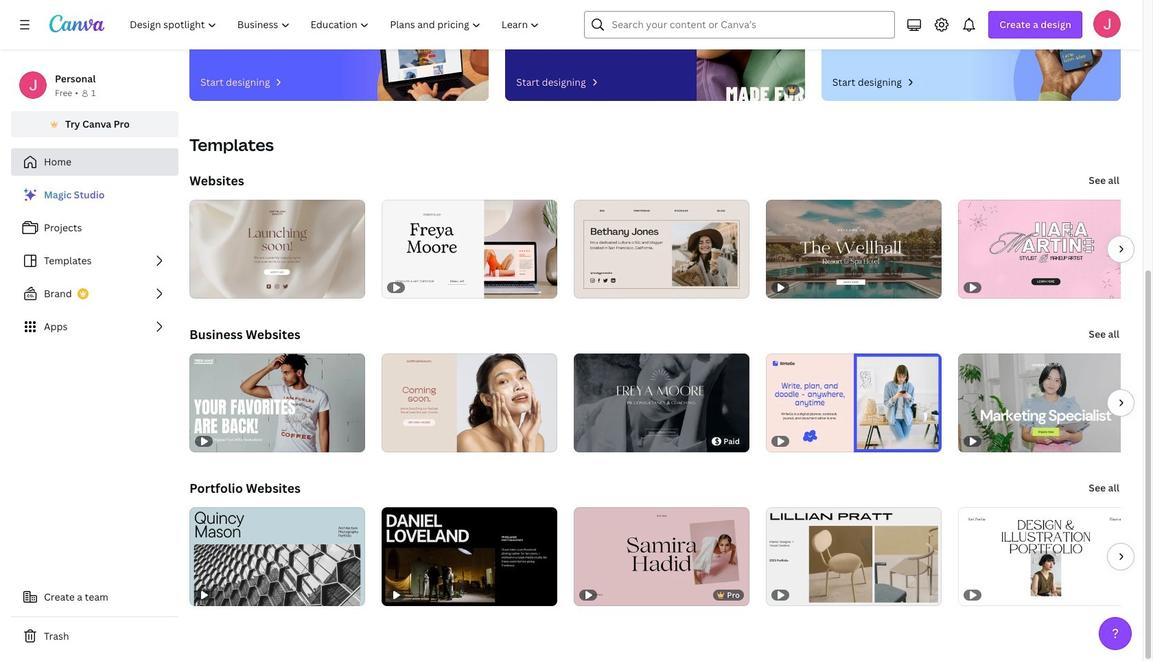 Task type: locate. For each thing, give the bounding box(es) containing it.
top level navigation element
[[121, 11, 552, 38]]

list
[[11, 181, 179, 341]]

james peterson image
[[1094, 10, 1121, 38]]

Search search field
[[612, 12, 868, 38]]

None search field
[[585, 11, 896, 38]]



Task type: vqa. For each thing, say whether or not it's contained in the screenshot.
list
yes



